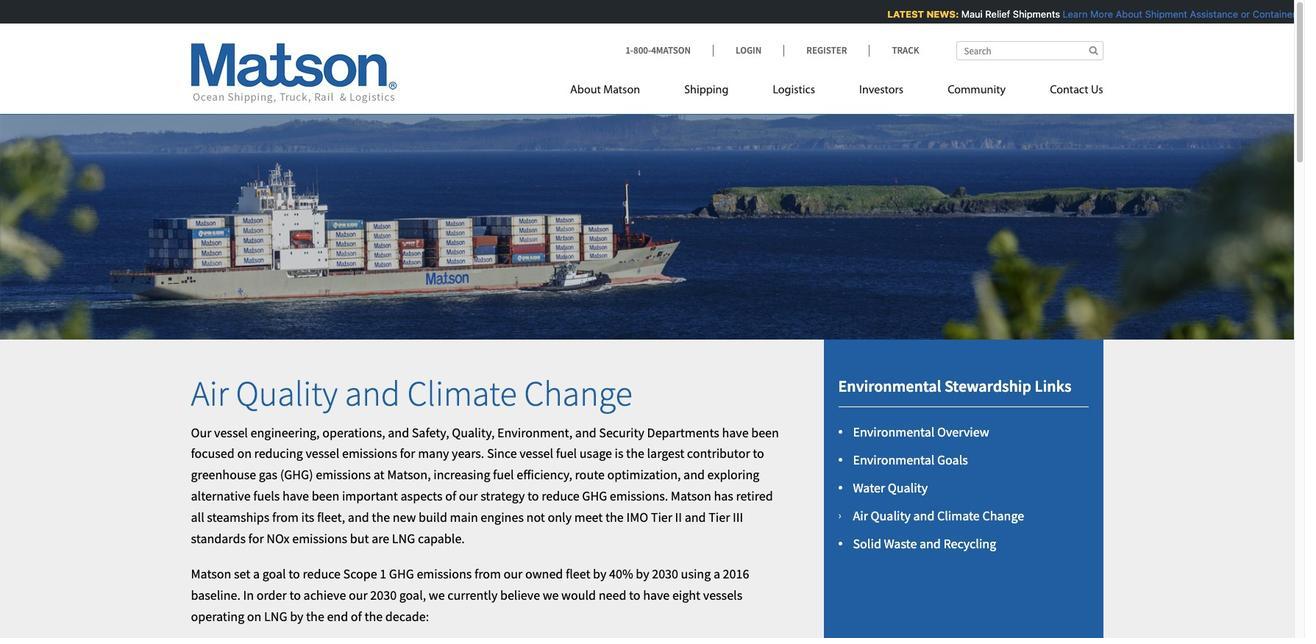 Task type: vqa. For each thing, say whether or not it's contained in the screenshot.
leftmost "TRACK"
no



Task type: describe. For each thing, give the bounding box(es) containing it.
lng inside our vessel engineering, operations, and safety, quality, environment, and security departments have been focused on reducing vessel emissions for many years. since vessel fuel usage is the largest contributor to greenhouse gas (ghg) emissions at matson, increasing fuel efficiency, route optimization, and exploring alternative fuels have been important aspects of our strategy to reduce ghg emissions. matson has retired all steamships from its fleet, and the new build main engines not only meet the imo tier ii and tier iii standards for nox emissions but are lng capable.
[[392, 530, 415, 547]]

water quality link
[[853, 480, 928, 497]]

waste
[[884, 535, 917, 552]]

1 horizontal spatial for
[[400, 445, 415, 462]]

need
[[599, 587, 626, 604]]

many
[[418, 445, 449, 462]]

achieve
[[304, 587, 346, 604]]

ghg inside our vessel engineering, operations, and safety, quality, environment, and security departments have been focused on reducing vessel emissions for many years. since vessel fuel usage is the largest contributor to greenhouse gas (ghg) emissions at matson, increasing fuel efficiency, route optimization, and exploring alternative fuels have been important aspects of our strategy to reduce ghg emissions. matson has retired all steamships from its fleet, and the new build main engines not only meet the imo tier ii and tier iii standards for nox emissions but are lng capable.
[[582, 488, 607, 505]]

community
[[948, 85, 1006, 96]]

environmental goals
[[853, 452, 968, 469]]

2 horizontal spatial vessel
[[520, 445, 553, 462]]

recycling
[[944, 535, 996, 552]]

years.
[[452, 445, 484, 462]]

main
[[450, 509, 478, 526]]

decade:
[[385, 608, 429, 625]]

0 horizontal spatial fuel
[[493, 467, 514, 484]]

exploring
[[707, 467, 760, 484]]

gas
[[259, 467, 277, 484]]

on inside matson set a goal to reduce scope 1 ghg emissions from our owned fleet by 40% by 2030 using a 2016 baseline. in order to achieve our 2030 goal, we currently believe we would need to have eight vessels operating on lng by the end of the decade:
[[247, 608, 262, 625]]

search image
[[1089, 46, 1098, 55]]

but
[[350, 530, 369, 547]]

environmental for environmental overview
[[853, 424, 935, 441]]

goal,
[[399, 587, 426, 604]]

the right is
[[626, 445, 644, 462]]

new
[[393, 509, 416, 526]]

login
[[736, 44, 762, 57]]

emissions.
[[610, 488, 668, 505]]

greenhouse
[[191, 467, 256, 484]]

the left "decade:"
[[364, 608, 383, 625]]

imo
[[626, 509, 648, 526]]

logistics link
[[751, 77, 837, 107]]

logistics
[[773, 85, 815, 96]]

water
[[853, 480, 885, 497]]

learn more about shipment assistance or container lo link
[[1061, 8, 1305, 20]]

ii
[[675, 509, 682, 526]]

of inside our vessel engineering, operations, and safety, quality, environment, and security departments have been focused on reducing vessel emissions for many years. since vessel fuel usage is the largest contributor to greenhouse gas (ghg) emissions at matson, increasing fuel efficiency, route optimization, and exploring alternative fuels have been important aspects of our strategy to reduce ghg emissions. matson has retired all steamships from its fleet, and the new build main engines not only meet the imo tier ii and tier iii standards for nox emissions but are lng capable.
[[445, 488, 456, 505]]

2 we from the left
[[543, 587, 559, 604]]

register link
[[784, 44, 869, 57]]

about matson
[[570, 85, 640, 96]]

retired
[[736, 488, 773, 505]]

environmental stewardship links
[[838, 376, 1072, 397]]

quality,
[[452, 424, 495, 441]]

0 vertical spatial climate
[[407, 372, 517, 416]]

and up operations,
[[345, 372, 400, 416]]

our
[[191, 424, 212, 441]]

air quality and climate change link
[[853, 508, 1024, 524]]

eight
[[672, 587, 701, 604]]

usage
[[580, 445, 612, 462]]

1 vertical spatial for
[[248, 530, 264, 547]]

0 horizontal spatial air
[[191, 372, 229, 416]]

2 a from the left
[[714, 566, 720, 583]]

learn
[[1061, 8, 1086, 20]]

emissions inside matson set a goal to reduce scope 1 ghg emissions from our owned fleet by 40% by 2030 using a 2016 baseline. in order to achieve our 2030 goal, we currently believe we would need to have eight vessels operating on lng by the end of the decade:
[[417, 566, 472, 583]]

1-800-4matson link
[[625, 44, 713, 57]]

1 we from the left
[[429, 587, 445, 604]]

climate inside environmental stewardship links section
[[937, 508, 980, 524]]

emissions up at
[[342, 445, 397, 462]]

engineering,
[[251, 424, 320, 441]]

(ghg)
[[280, 467, 313, 484]]

standards
[[191, 530, 246, 547]]

assistance
[[1188, 8, 1236, 20]]

departments
[[647, 424, 719, 441]]

or
[[1239, 8, 1248, 20]]

and up 'but'
[[348, 509, 369, 526]]

news:
[[925, 8, 957, 20]]

largest
[[647, 445, 684, 462]]

0 horizontal spatial vessel
[[214, 424, 248, 441]]

matson inside our vessel engineering, operations, and safety, quality, environment, and security departments have been focused on reducing vessel emissions for many years. since vessel fuel usage is the largest contributor to greenhouse gas (ghg) emissions at matson, increasing fuel efficiency, route optimization, and exploring alternative fuels have been important aspects of our strategy to reduce ghg emissions. matson has retired all steamships from its fleet, and the new build main engines not only meet the imo tier ii and tier iii standards for nox emissions but are lng capable.
[[671, 488, 711, 505]]

matson inside matson set a goal to reduce scope 1 ghg emissions from our owned fleet by 40% by 2030 using a 2016 baseline. in order to achieve our 2030 goal, we currently believe we would need to have eight vessels operating on lng by the end of the decade:
[[191, 566, 231, 583]]

and up solid waste and recycling
[[913, 508, 935, 524]]

contact us
[[1050, 85, 1103, 96]]

reduce inside our vessel engineering, operations, and safety, quality, environment, and security departments have been focused on reducing vessel emissions for many years. since vessel fuel usage is the largest contributor to greenhouse gas (ghg) emissions at matson, increasing fuel efficiency, route optimization, and exploring alternative fuels have been important aspects of our strategy to reduce ghg emissions. matson has retired all steamships from its fleet, and the new build main engines not only meet the imo tier ii and tier iii standards for nox emissions but are lng capable.
[[542, 488, 580, 505]]

our vessel engineering, operations, and safety, quality, environment, and security departments have been focused on reducing vessel emissions for many years. since vessel fuel usage is the largest contributor to greenhouse gas (ghg) emissions at matson, increasing fuel efficiency, route optimization, and exploring alternative fuels have been important aspects of our strategy to reduce ghg emissions. matson has retired all steamships from its fleet, and the new build main engines not only meet the imo tier ii and tier iii standards for nox emissions but are lng capable.
[[191, 424, 779, 547]]

matson containership guided by tug image
[[0, 91, 1294, 340]]

security
[[599, 424, 645, 441]]

0 vertical spatial change
[[524, 372, 633, 416]]

links
[[1035, 376, 1072, 397]]

operations,
[[322, 424, 385, 441]]

0 vertical spatial have
[[722, 424, 749, 441]]

fleet
[[566, 566, 590, 583]]

contributor
[[687, 445, 750, 462]]

more
[[1088, 8, 1111, 20]]

in
[[243, 587, 254, 604]]

route
[[575, 467, 605, 484]]

0 horizontal spatial been
[[312, 488, 339, 505]]

stewardship
[[945, 376, 1031, 397]]

to right order
[[289, 587, 301, 604]]

reduce inside matson set a goal to reduce scope 1 ghg emissions from our owned fleet by 40% by 2030 using a 2016 baseline. in order to achieve our 2030 goal, we currently believe we would need to have eight vessels operating on lng by the end of the decade:
[[303, 566, 341, 583]]

0 vertical spatial fuel
[[556, 445, 577, 462]]

only
[[548, 509, 572, 526]]

overview
[[937, 424, 989, 441]]

environmental overview
[[853, 424, 989, 441]]

is
[[615, 445, 624, 462]]

0 vertical spatial about
[[1114, 8, 1141, 20]]

contact us link
[[1028, 77, 1103, 107]]

shipments
[[1011, 8, 1058, 20]]

and up usage
[[575, 424, 596, 441]]

top menu navigation
[[570, 77, 1103, 107]]

and down air quality and climate change link
[[920, 535, 941, 552]]

water quality
[[853, 480, 928, 497]]

lng inside matson set a goal to reduce scope 1 ghg emissions from our owned fleet by 40% by 2030 using a 2016 baseline. in order to achieve our 2030 goal, we currently believe we would need to have eight vessels operating on lng by the end of the decade:
[[264, 608, 287, 625]]

4matson
[[651, 44, 691, 57]]

2 horizontal spatial by
[[636, 566, 649, 583]]

contact
[[1050, 85, 1089, 96]]

efficiency,
[[517, 467, 572, 484]]

baseline.
[[191, 587, 241, 604]]

community link
[[926, 77, 1028, 107]]

owned
[[525, 566, 563, 583]]

believe
[[500, 587, 540, 604]]

optimization,
[[607, 467, 681, 484]]

engines
[[481, 509, 524, 526]]

would
[[561, 587, 596, 604]]

at
[[374, 467, 385, 484]]

container
[[1251, 8, 1294, 20]]

1 vertical spatial 2030
[[370, 587, 397, 604]]

lo
[[1297, 8, 1305, 20]]

and left safety, in the left of the page
[[388, 424, 409, 441]]

matson,
[[387, 467, 431, 484]]

important
[[342, 488, 398, 505]]

environmental overview link
[[853, 424, 989, 441]]



Task type: locate. For each thing, give the bounding box(es) containing it.
environmental for environmental stewardship links
[[838, 376, 941, 397]]

ghg down route
[[582, 488, 607, 505]]

1 vertical spatial from
[[475, 566, 501, 583]]

1 horizontal spatial air quality and climate change
[[853, 508, 1024, 524]]

change up environment,
[[524, 372, 633, 416]]

a
[[253, 566, 260, 583], [714, 566, 720, 583]]

register
[[807, 44, 847, 57]]

vessel up 'focused'
[[214, 424, 248, 441]]

0 horizontal spatial about
[[570, 85, 601, 96]]

0 vertical spatial from
[[272, 509, 299, 526]]

ghg inside matson set a goal to reduce scope 1 ghg emissions from our owned fleet by 40% by 2030 using a 2016 baseline. in order to achieve our 2030 goal, we currently believe we would need to have eight vessels operating on lng by the end of the decade:
[[389, 566, 414, 583]]

0 vertical spatial environmental
[[838, 376, 941, 397]]

0 horizontal spatial reduce
[[303, 566, 341, 583]]

a left 2016
[[714, 566, 720, 583]]

its
[[301, 509, 314, 526]]

investors
[[859, 85, 904, 96]]

environmental up water quality link
[[853, 452, 935, 469]]

0 horizontal spatial ghg
[[389, 566, 414, 583]]

ghg right 1
[[389, 566, 414, 583]]

our down scope at bottom left
[[349, 587, 368, 604]]

and
[[345, 372, 400, 416], [388, 424, 409, 441], [575, 424, 596, 441], [684, 467, 705, 484], [913, 508, 935, 524], [348, 509, 369, 526], [685, 509, 706, 526], [920, 535, 941, 552]]

1 vertical spatial been
[[312, 488, 339, 505]]

0 vertical spatial air quality and climate change
[[191, 372, 633, 416]]

1 horizontal spatial air
[[853, 508, 868, 524]]

1 vertical spatial have
[[282, 488, 309, 505]]

on
[[237, 445, 252, 462], [247, 608, 262, 625]]

have down (ghg)
[[282, 488, 309, 505]]

0 vertical spatial our
[[459, 488, 478, 505]]

we
[[429, 587, 445, 604], [543, 587, 559, 604]]

ghg
[[582, 488, 607, 505], [389, 566, 414, 583]]

emissions up important
[[316, 467, 371, 484]]

reduce
[[542, 488, 580, 505], [303, 566, 341, 583]]

change
[[524, 372, 633, 416], [982, 508, 1024, 524]]

for up matson,
[[400, 445, 415, 462]]

operating
[[191, 608, 244, 625]]

0 vertical spatial reduce
[[542, 488, 580, 505]]

40%
[[609, 566, 633, 583]]

currently
[[447, 587, 498, 604]]

relief
[[983, 8, 1008, 20]]

2030 up eight at the right of page
[[652, 566, 678, 583]]

aspects
[[401, 488, 443, 505]]

to right the goal
[[289, 566, 300, 583]]

the left imo
[[605, 509, 624, 526]]

of down increasing
[[445, 488, 456, 505]]

been up exploring
[[751, 424, 779, 441]]

investors link
[[837, 77, 926, 107]]

climate up quality,
[[407, 372, 517, 416]]

and right the ii
[[685, 509, 706, 526]]

air quality and climate change up safety, in the left of the page
[[191, 372, 633, 416]]

1 horizontal spatial a
[[714, 566, 720, 583]]

air inside environmental stewardship links section
[[853, 508, 868, 524]]

1 horizontal spatial reduce
[[542, 488, 580, 505]]

been up fleet,
[[312, 488, 339, 505]]

quality down water quality
[[871, 508, 911, 524]]

None search field
[[956, 41, 1103, 60]]

have inside matson set a goal to reduce scope 1 ghg emissions from our owned fleet by 40% by 2030 using a 2016 baseline. in order to achieve our 2030 goal, we currently believe we would need to have eight vessels operating on lng by the end of the decade:
[[643, 587, 670, 604]]

0 horizontal spatial change
[[524, 372, 633, 416]]

fuels
[[253, 488, 280, 505]]

1 vertical spatial climate
[[937, 508, 980, 524]]

1 horizontal spatial ghg
[[582, 488, 607, 505]]

safety,
[[412, 424, 449, 441]]

steamships
[[207, 509, 270, 526]]

change inside environmental stewardship links section
[[982, 508, 1024, 524]]

by
[[593, 566, 607, 583], [636, 566, 649, 583], [290, 608, 303, 625]]

quality down environmental goals link
[[888, 480, 928, 497]]

0 vertical spatial air
[[191, 372, 229, 416]]

environmental
[[838, 376, 941, 397], [853, 424, 935, 441], [853, 452, 935, 469]]

1 horizontal spatial fuel
[[556, 445, 577, 462]]

1 vertical spatial reduce
[[303, 566, 341, 583]]

1 vertical spatial our
[[504, 566, 523, 583]]

1 horizontal spatial matson
[[603, 85, 640, 96]]

0 vertical spatial quality
[[236, 372, 338, 416]]

by right 40% on the left
[[636, 566, 649, 583]]

1 a from the left
[[253, 566, 260, 583]]

1 horizontal spatial we
[[543, 587, 559, 604]]

matson up 'baseline.'
[[191, 566, 231, 583]]

1 horizontal spatial by
[[593, 566, 607, 583]]

1 vertical spatial air quality and climate change
[[853, 508, 1024, 524]]

2 horizontal spatial have
[[722, 424, 749, 441]]

1-800-4matson
[[625, 44, 691, 57]]

using
[[681, 566, 711, 583]]

from inside matson set a goal to reduce scope 1 ghg emissions from our owned fleet by 40% by 2030 using a 2016 baseline. in order to achieve our 2030 goal, we currently believe we would need to have eight vessels operating on lng by the end of the decade:
[[475, 566, 501, 583]]

1 vertical spatial fuel
[[493, 467, 514, 484]]

air up solid
[[853, 508, 868, 524]]

by left "end"
[[290, 608, 303, 625]]

change up the recycling
[[982, 508, 1024, 524]]

our inside our vessel engineering, operations, and safety, quality, environment, and security departments have been focused on reducing vessel emissions for many years. since vessel fuel usage is the largest contributor to greenhouse gas (ghg) emissions at matson, increasing fuel efficiency, route optimization, and exploring alternative fuels have been important aspects of our strategy to reduce ghg emissions. matson has retired all steamships from its fleet, and the new build main engines not only meet the imo tier ii and tier iii standards for nox emissions but are lng capable.
[[459, 488, 478, 505]]

a right set
[[253, 566, 260, 583]]

our up main
[[459, 488, 478, 505]]

1 vertical spatial environmental
[[853, 424, 935, 441]]

air quality and climate change inside environmental stewardship links section
[[853, 508, 1024, 524]]

have left eight at the right of page
[[643, 587, 670, 604]]

0 vertical spatial been
[[751, 424, 779, 441]]

about inside top menu navigation
[[570, 85, 601, 96]]

matson down 1- at left
[[603, 85, 640, 96]]

from up nox
[[272, 509, 299, 526]]

1 vertical spatial air
[[853, 508, 868, 524]]

fuel up strategy
[[493, 467, 514, 484]]

1 horizontal spatial been
[[751, 424, 779, 441]]

2016
[[723, 566, 749, 583]]

to up exploring
[[753, 445, 764, 462]]

0 horizontal spatial 2030
[[370, 587, 397, 604]]

1-
[[625, 44, 633, 57]]

vessel up (ghg)
[[306, 445, 339, 462]]

lng down order
[[264, 608, 287, 625]]

quality for water quality link
[[888, 480, 928, 497]]

are
[[372, 530, 389, 547]]

2 vertical spatial quality
[[871, 508, 911, 524]]

vessel
[[214, 424, 248, 441], [306, 445, 339, 462], [520, 445, 553, 462]]

0 horizontal spatial from
[[272, 509, 299, 526]]

end
[[327, 608, 348, 625]]

and down contributor
[[684, 467, 705, 484]]

2 tier from the left
[[709, 509, 730, 526]]

1 vertical spatial about
[[570, 85, 601, 96]]

reduce up achieve
[[303, 566, 341, 583]]

our up believe
[[504, 566, 523, 583]]

Search search field
[[956, 41, 1103, 60]]

matson
[[603, 85, 640, 96], [671, 488, 711, 505], [191, 566, 231, 583]]

of inside matson set a goal to reduce scope 1 ghg emissions from our owned fleet by 40% by 2030 using a 2016 baseline. in order to achieve our 2030 goal, we currently believe we would need to have eight vessels operating on lng by the end of the decade:
[[351, 608, 362, 625]]

0 horizontal spatial air quality and climate change
[[191, 372, 633, 416]]

solid
[[853, 535, 881, 552]]

climate
[[407, 372, 517, 416], [937, 508, 980, 524]]

0 horizontal spatial climate
[[407, 372, 517, 416]]

0 horizontal spatial matson
[[191, 566, 231, 583]]

from
[[272, 509, 299, 526], [475, 566, 501, 583]]

tier left iii
[[709, 509, 730, 526]]

of right "end"
[[351, 608, 362, 625]]

lng down new at left
[[392, 530, 415, 547]]

environment,
[[497, 424, 573, 441]]

matson up the ii
[[671, 488, 711, 505]]

by left 40% on the left
[[593, 566, 607, 583]]

matson inside about matson link
[[603, 85, 640, 96]]

1
[[380, 566, 386, 583]]

air up our
[[191, 372, 229, 416]]

0 horizontal spatial have
[[282, 488, 309, 505]]

vessels
[[703, 587, 743, 604]]

on up greenhouse
[[237, 445, 252, 462]]

from up the currently
[[475, 566, 501, 583]]

2 horizontal spatial matson
[[671, 488, 711, 505]]

we down the owned
[[543, 587, 559, 604]]

emissions down fleet,
[[292, 530, 347, 547]]

0 vertical spatial lng
[[392, 530, 415, 547]]

0 vertical spatial on
[[237, 445, 252, 462]]

0 horizontal spatial by
[[290, 608, 303, 625]]

2 vertical spatial our
[[349, 587, 368, 604]]

environmental goals link
[[853, 452, 968, 469]]

login link
[[713, 44, 784, 57]]

800-
[[633, 44, 651, 57]]

0 vertical spatial matson
[[603, 85, 640, 96]]

solid waste and recycling link
[[853, 535, 996, 552]]

2 vertical spatial matson
[[191, 566, 231, 583]]

have up contributor
[[722, 424, 749, 441]]

blue matson logo with ocean, shipping, truck, rail and logistics written beneath it. image
[[191, 43, 397, 104]]

1 tier from the left
[[651, 509, 672, 526]]

meet
[[574, 509, 603, 526]]

on down in
[[247, 608, 262, 625]]

environmental stewardship links section
[[805, 340, 1122, 639]]

capable.
[[418, 530, 465, 547]]

0 horizontal spatial of
[[351, 608, 362, 625]]

fuel left usage
[[556, 445, 577, 462]]

order
[[257, 587, 287, 604]]

nox
[[267, 530, 290, 547]]

latest news: maui relief shipments learn more about shipment assistance or container lo
[[885, 8, 1305, 20]]

our
[[459, 488, 478, 505], [504, 566, 523, 583], [349, 587, 368, 604]]

environmental for environmental goals
[[853, 452, 935, 469]]

track
[[892, 44, 919, 57]]

0 horizontal spatial tier
[[651, 509, 672, 526]]

1 horizontal spatial tier
[[709, 509, 730, 526]]

to right the need
[[629, 587, 641, 604]]

environmental up environmental goals
[[853, 424, 935, 441]]

lng
[[392, 530, 415, 547], [264, 608, 287, 625]]

quality up engineering,
[[236, 372, 338, 416]]

not
[[526, 509, 545, 526]]

for left nox
[[248, 530, 264, 547]]

1 vertical spatial change
[[982, 508, 1024, 524]]

1 horizontal spatial our
[[459, 488, 478, 505]]

air quality and climate change up solid waste and recycling
[[853, 508, 1024, 524]]

the
[[626, 445, 644, 462], [372, 509, 390, 526], [605, 509, 624, 526], [306, 608, 324, 625], [364, 608, 383, 625]]

the up are
[[372, 509, 390, 526]]

1 horizontal spatial have
[[643, 587, 670, 604]]

1 horizontal spatial change
[[982, 508, 1024, 524]]

1 horizontal spatial lng
[[392, 530, 415, 547]]

been
[[751, 424, 779, 441], [312, 488, 339, 505]]

emissions up the currently
[[417, 566, 472, 583]]

shipping link
[[662, 77, 751, 107]]

0 vertical spatial for
[[400, 445, 415, 462]]

1 horizontal spatial climate
[[937, 508, 980, 524]]

about
[[1114, 8, 1141, 20], [570, 85, 601, 96]]

quality
[[236, 372, 338, 416], [888, 480, 928, 497], [871, 508, 911, 524]]

to up not
[[528, 488, 539, 505]]

vessel down environment,
[[520, 445, 553, 462]]

fleet,
[[317, 509, 345, 526]]

1 vertical spatial lng
[[264, 608, 287, 625]]

emissions
[[342, 445, 397, 462], [316, 467, 371, 484], [292, 530, 347, 547], [417, 566, 472, 583]]

1 vertical spatial of
[[351, 608, 362, 625]]

goals
[[937, 452, 968, 469]]

for
[[400, 445, 415, 462], [248, 530, 264, 547]]

0 horizontal spatial our
[[349, 587, 368, 604]]

maui
[[959, 8, 981, 20]]

0 vertical spatial ghg
[[582, 488, 607, 505]]

environmental up environmental overview link
[[838, 376, 941, 397]]

about matson link
[[570, 77, 662, 107]]

alternative
[[191, 488, 251, 505]]

1 vertical spatial on
[[247, 608, 262, 625]]

air quality and climate change
[[191, 372, 633, 416], [853, 508, 1024, 524]]

on inside our vessel engineering, operations, and safety, quality, environment, and security departments have been focused on reducing vessel emissions for many years. since vessel fuel usage is the largest contributor to greenhouse gas (ghg) emissions at matson, increasing fuel efficiency, route optimization, and exploring alternative fuels have been important aspects of our strategy to reduce ghg emissions. matson has retired all steamships from its fleet, and the new build main engines not only meet the imo tier ii and tier iii standards for nox emissions but are lng capable.
[[237, 445, 252, 462]]

0 horizontal spatial lng
[[264, 608, 287, 625]]

1 horizontal spatial of
[[445, 488, 456, 505]]

1 horizontal spatial about
[[1114, 8, 1141, 20]]

tier left the ii
[[651, 509, 672, 526]]

climate up the recycling
[[937, 508, 980, 524]]

2 horizontal spatial our
[[504, 566, 523, 583]]

we right goal,
[[429, 587, 445, 604]]

2030 down 1
[[370, 587, 397, 604]]

0 horizontal spatial a
[[253, 566, 260, 583]]

quality for air quality and climate change link
[[871, 508, 911, 524]]

1 horizontal spatial from
[[475, 566, 501, 583]]

0 vertical spatial 2030
[[652, 566, 678, 583]]

1 vertical spatial ghg
[[389, 566, 414, 583]]

from inside our vessel engineering, operations, and safety, quality, environment, and security departments have been focused on reducing vessel emissions for many years. since vessel fuel usage is the largest contributor to greenhouse gas (ghg) emissions at matson, increasing fuel efficiency, route optimization, and exploring alternative fuels have been important aspects of our strategy to reduce ghg emissions. matson has retired all steamships from its fleet, and the new build main engines not only meet the imo tier ii and tier iii standards for nox emissions but are lng capable.
[[272, 509, 299, 526]]

reduce up only
[[542, 488, 580, 505]]

1 vertical spatial matson
[[671, 488, 711, 505]]

shipment
[[1143, 8, 1185, 20]]

0 horizontal spatial for
[[248, 530, 264, 547]]

2 vertical spatial environmental
[[853, 452, 935, 469]]

1 horizontal spatial vessel
[[306, 445, 339, 462]]

has
[[714, 488, 733, 505]]

0 horizontal spatial we
[[429, 587, 445, 604]]

1 vertical spatial quality
[[888, 480, 928, 497]]

shipping
[[684, 85, 729, 96]]

0 vertical spatial of
[[445, 488, 456, 505]]

matson set a goal to reduce scope 1 ghg emissions from our owned fleet by 40% by 2030 using a 2016 baseline. in order to achieve our 2030 goal, we currently believe we would need to have eight vessels operating on lng by the end of the decade:
[[191, 566, 749, 625]]

1 horizontal spatial 2030
[[652, 566, 678, 583]]

2 vertical spatial have
[[643, 587, 670, 604]]

the left "end"
[[306, 608, 324, 625]]



